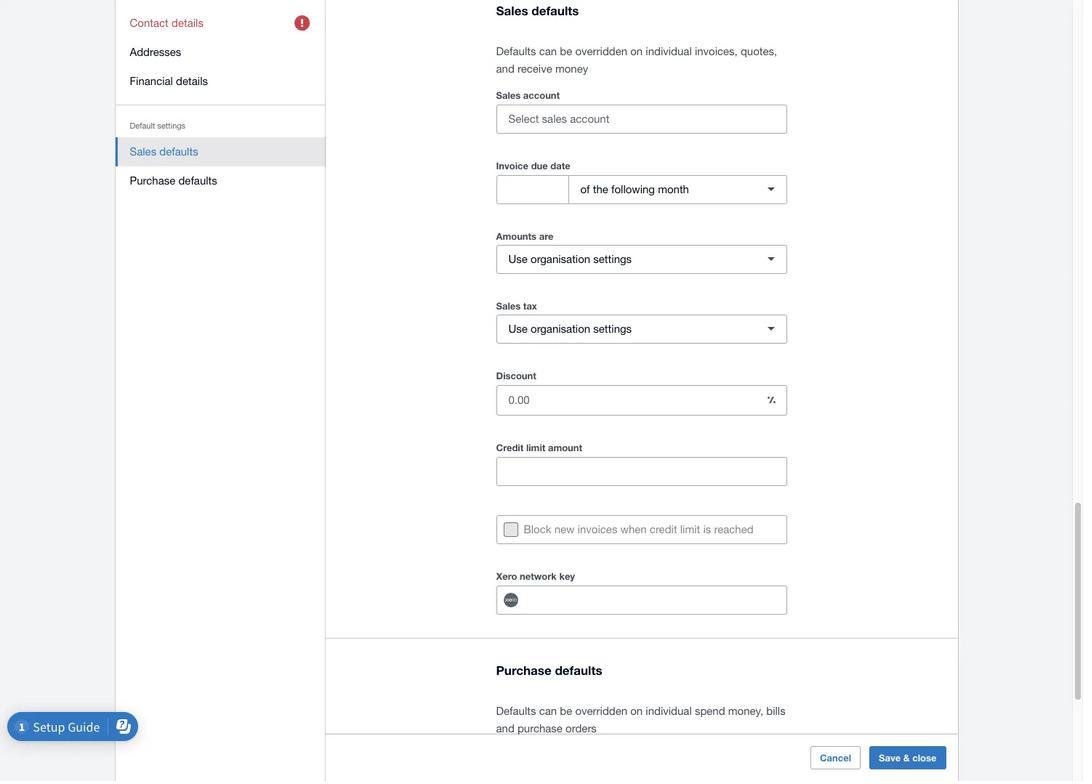 Task type: describe. For each thing, give the bounding box(es) containing it.
and inside defaults can be overridden on individual spend money, bills and purchase orders
[[496, 723, 515, 735]]

individual for purchase defaults
[[646, 705, 692, 718]]

purchase defaults inside purchase defaults link
[[130, 175, 217, 187]]

use organisation settings for tax
[[509, 323, 632, 335]]

invoice due date
[[496, 160, 571, 172]]

date
[[551, 160, 571, 172]]

of the following month
[[581, 184, 689, 196]]

defaults for purchase
[[496, 705, 536, 718]]

can for purchase
[[539, 705, 557, 718]]

credit
[[650, 523, 677, 536]]

sales account
[[496, 89, 560, 101]]

receive
[[518, 62, 552, 75]]

sales up receive
[[496, 3, 528, 18]]

Discount number field
[[497, 387, 757, 414]]

block
[[524, 523, 552, 536]]

new
[[555, 523, 575, 536]]

use organisation settings for are
[[509, 253, 632, 266]]

defaults up orders
[[555, 663, 602, 678]]

default
[[130, 121, 155, 130]]

contact details
[[130, 17, 204, 29]]

account
[[523, 89, 560, 101]]

settings for amounts are
[[594, 253, 632, 266]]

money,
[[728, 705, 764, 718]]

overridden for purchase defaults
[[575, 705, 628, 718]]

financial details link
[[115, 67, 325, 96]]

cancel button
[[811, 747, 861, 770]]

invoice due date group
[[496, 175, 787, 204]]

0 vertical spatial sales defaults
[[496, 3, 579, 18]]

invoice
[[496, 160, 529, 172]]

quotes,
[[741, 45, 777, 57]]

cancel
[[820, 753, 851, 764]]

contact details link
[[115, 9, 325, 38]]

close
[[913, 753, 937, 764]]

0 horizontal spatial purchase
[[130, 175, 175, 187]]

Credit limit amount number field
[[497, 458, 786, 486]]

financial
[[130, 75, 173, 87]]

details for financial details
[[176, 75, 208, 87]]

default settings
[[130, 121, 185, 130]]

orders
[[566, 723, 597, 735]]

use organisation settings button for amounts are
[[496, 245, 787, 274]]

and inside defaults can be overridden on individual invoices, quotes, and receive money
[[496, 62, 515, 75]]

following
[[611, 184, 655, 196]]

Xero network key field
[[531, 587, 786, 614]]

due
[[531, 160, 548, 172]]

organisation for amounts are
[[531, 253, 591, 266]]

is
[[703, 523, 711, 536]]



Task type: locate. For each thing, give the bounding box(es) containing it.
1 vertical spatial use organisation settings
[[509, 323, 632, 335]]

be
[[560, 45, 572, 57], [560, 705, 572, 718]]

1 vertical spatial use organisation settings button
[[496, 315, 787, 344]]

Sales account field
[[497, 105, 786, 133]]

can up the purchase
[[539, 705, 557, 718]]

0 horizontal spatial purchase defaults
[[130, 175, 217, 187]]

individual for sales defaults
[[646, 45, 692, 57]]

organisation down tax
[[531, 323, 591, 335]]

1 use from the top
[[509, 253, 528, 266]]

use down sales tax
[[509, 323, 528, 335]]

menu
[[115, 0, 325, 204]]

be up money
[[560, 45, 572, 57]]

spend
[[695, 705, 725, 718]]

2 use from the top
[[509, 323, 528, 335]]

addresses link
[[115, 38, 325, 67]]

settings
[[157, 121, 185, 130], [594, 253, 632, 266], [594, 323, 632, 335]]

sales defaults up receive
[[496, 3, 579, 18]]

block new invoices when credit limit is reached
[[524, 523, 754, 536]]

on inside defaults can be overridden on individual invoices, quotes, and receive money
[[631, 45, 643, 57]]

0 horizontal spatial sales defaults
[[130, 145, 198, 158]]

1 use organisation settings from the top
[[509, 253, 632, 266]]

1 vertical spatial limit
[[680, 523, 700, 536]]

menu containing contact details
[[115, 0, 325, 204]]

sales down default
[[130, 145, 156, 158]]

on inside defaults can be overridden on individual spend money, bills and purchase orders
[[631, 705, 643, 718]]

use organisation settings button
[[496, 245, 787, 274], [496, 315, 787, 344]]

xero network key
[[496, 571, 575, 582]]

1 vertical spatial purchase defaults
[[496, 663, 602, 678]]

overridden up money
[[575, 45, 628, 57]]

overridden up orders
[[575, 705, 628, 718]]

tax
[[523, 300, 537, 312]]

and left receive
[[496, 62, 515, 75]]

settings up the discount "number field"
[[594, 323, 632, 335]]

details right the contact
[[172, 17, 204, 29]]

1 horizontal spatial purchase
[[496, 663, 552, 678]]

bills
[[767, 705, 786, 718]]

2 on from the top
[[631, 705, 643, 718]]

1 vertical spatial settings
[[594, 253, 632, 266]]

can inside defaults can be overridden on individual spend money, bills and purchase orders
[[539, 705, 557, 718]]

discount
[[496, 370, 537, 382]]

organisation for sales tax
[[531, 323, 591, 335]]

sales left tax
[[496, 300, 521, 312]]

1 vertical spatial on
[[631, 705, 643, 718]]

be up orders
[[560, 705, 572, 718]]

money
[[555, 62, 588, 75]]

1 organisation from the top
[[531, 253, 591, 266]]

sales defaults down default settings
[[130, 145, 198, 158]]

settings inside menu
[[157, 121, 185, 130]]

save & close button
[[870, 747, 946, 770]]

purchase defaults up the purchase
[[496, 663, 602, 678]]

2 can from the top
[[539, 705, 557, 718]]

1 vertical spatial details
[[176, 75, 208, 87]]

sales defaults inside sales defaults link
[[130, 145, 198, 158]]

overridden
[[575, 45, 628, 57], [575, 705, 628, 718]]

defaults
[[532, 3, 579, 18], [159, 145, 198, 158], [178, 175, 217, 187], [555, 663, 602, 678]]

defaults inside defaults can be overridden on individual invoices, quotes, and receive money
[[496, 45, 536, 57]]

credit limit amount
[[496, 442, 582, 454]]

can
[[539, 45, 557, 57], [539, 705, 557, 718]]

be inside defaults can be overridden on individual spend money, bills and purchase orders
[[560, 705, 572, 718]]

0 vertical spatial details
[[172, 17, 204, 29]]

save & close
[[879, 753, 937, 764]]

individual left spend
[[646, 705, 692, 718]]

1 defaults from the top
[[496, 45, 536, 57]]

defaults up receive
[[496, 45, 536, 57]]

use
[[509, 253, 528, 266], [509, 323, 528, 335]]

network
[[520, 571, 557, 582]]

details inside 'link'
[[176, 75, 208, 87]]

use organisation settings down tax
[[509, 323, 632, 335]]

1 overridden from the top
[[575, 45, 628, 57]]

0 vertical spatial use organisation settings
[[509, 253, 632, 266]]

purchase
[[518, 723, 563, 735]]

defaults for sales
[[496, 45, 536, 57]]

purchase
[[130, 175, 175, 187], [496, 663, 552, 678]]

0 vertical spatial use organisation settings button
[[496, 245, 787, 274]]

the
[[593, 184, 608, 196]]

settings right default
[[157, 121, 185, 130]]

defaults inside sales defaults link
[[159, 145, 198, 158]]

None number field
[[497, 176, 568, 203]]

1 use organisation settings button from the top
[[496, 245, 787, 274]]

0 vertical spatial limit
[[526, 442, 546, 454]]

xero
[[496, 571, 517, 582]]

invoices
[[578, 523, 618, 536]]

settings for sales tax
[[594, 323, 632, 335]]

0 vertical spatial purchase defaults
[[130, 175, 217, 187]]

credit
[[496, 442, 524, 454]]

none number field inside invoice due date group
[[497, 176, 568, 203]]

1 on from the top
[[631, 45, 643, 57]]

0 vertical spatial be
[[560, 45, 572, 57]]

0 vertical spatial defaults
[[496, 45, 536, 57]]

contact
[[130, 17, 169, 29]]

details down addresses link
[[176, 75, 208, 87]]

1 individual from the top
[[646, 45, 692, 57]]

overridden inside defaults can be overridden on individual invoices, quotes, and receive money
[[575, 45, 628, 57]]

purchase up the purchase
[[496, 663, 552, 678]]

key
[[559, 571, 575, 582]]

on for sales defaults
[[631, 45, 643, 57]]

use for sales
[[509, 323, 528, 335]]

1 horizontal spatial purchase defaults
[[496, 663, 602, 678]]

purchase defaults
[[130, 175, 217, 187], [496, 663, 602, 678]]

1 vertical spatial individual
[[646, 705, 692, 718]]

2 use organisation settings button from the top
[[496, 315, 787, 344]]

defaults
[[496, 45, 536, 57], [496, 705, 536, 718]]

limit left is
[[680, 523, 700, 536]]

1 vertical spatial defaults
[[496, 705, 536, 718]]

purchase down default settings
[[130, 175, 175, 187]]

defaults inside purchase defaults link
[[178, 175, 217, 187]]

addresses
[[130, 46, 181, 58]]

organisation
[[531, 253, 591, 266], [531, 323, 591, 335]]

can inside defaults can be overridden on individual invoices, quotes, and receive money
[[539, 45, 557, 57]]

1 vertical spatial can
[[539, 705, 557, 718]]

1 vertical spatial sales defaults
[[130, 145, 198, 158]]

&
[[904, 753, 910, 764]]

2 use organisation settings from the top
[[509, 323, 632, 335]]

can for sales
[[539, 45, 557, 57]]

0 vertical spatial settings
[[157, 121, 185, 130]]

purchase defaults link
[[115, 167, 325, 196]]

are
[[539, 230, 554, 242]]

amounts are
[[496, 230, 554, 242]]

defaults up money
[[532, 3, 579, 18]]

on
[[631, 45, 643, 57], [631, 705, 643, 718]]

1 be from the top
[[560, 45, 572, 57]]

1 can from the top
[[539, 45, 557, 57]]

be for purchase defaults
[[560, 705, 572, 718]]

and
[[496, 62, 515, 75], [496, 723, 515, 735]]

of the following month button
[[568, 175, 787, 204]]

individual left invoices,
[[646, 45, 692, 57]]

when
[[621, 523, 647, 536]]

0 vertical spatial on
[[631, 45, 643, 57]]

sales tax
[[496, 300, 537, 312]]

0 vertical spatial use
[[509, 253, 528, 266]]

0 vertical spatial organisation
[[531, 253, 591, 266]]

1 horizontal spatial limit
[[680, 523, 700, 536]]

1 and from the top
[[496, 62, 515, 75]]

settings down the
[[594, 253, 632, 266]]

overridden inside defaults can be overridden on individual spend money, bills and purchase orders
[[575, 705, 628, 718]]

reached
[[714, 523, 754, 536]]

1 vertical spatial be
[[560, 705, 572, 718]]

individual inside defaults can be overridden on individual invoices, quotes, and receive money
[[646, 45, 692, 57]]

2 organisation from the top
[[531, 323, 591, 335]]

individual inside defaults can be overridden on individual spend money, bills and purchase orders
[[646, 705, 692, 718]]

month
[[658, 184, 689, 196]]

0 vertical spatial purchase
[[130, 175, 175, 187]]

sales defaults link
[[115, 137, 325, 167]]

and left the purchase
[[496, 723, 515, 735]]

defaults down sales defaults link
[[178, 175, 217, 187]]

save
[[879, 753, 901, 764]]

2 defaults from the top
[[496, 705, 536, 718]]

use organisation settings button for sales tax
[[496, 315, 787, 344]]

1 vertical spatial organisation
[[531, 323, 591, 335]]

individual
[[646, 45, 692, 57], [646, 705, 692, 718]]

0 vertical spatial overridden
[[575, 45, 628, 57]]

1 horizontal spatial sales defaults
[[496, 3, 579, 18]]

can up receive
[[539, 45, 557, 57]]

sales
[[496, 3, 528, 18], [496, 89, 521, 101], [130, 145, 156, 158], [496, 300, 521, 312]]

use down amounts at the top left
[[509, 253, 528, 266]]

details for contact details
[[172, 17, 204, 29]]

2 be from the top
[[560, 705, 572, 718]]

invoices,
[[695, 45, 738, 57]]

purchase defaults down sales defaults link
[[130, 175, 217, 187]]

2 individual from the top
[[646, 705, 692, 718]]

details
[[172, 17, 204, 29], [176, 75, 208, 87]]

use organisation settings down are on the top of page
[[509, 253, 632, 266]]

sales inside menu
[[130, 145, 156, 158]]

defaults down default settings
[[159, 145, 198, 158]]

use for amounts
[[509, 253, 528, 266]]

sales defaults
[[496, 3, 579, 18], [130, 145, 198, 158]]

defaults inside defaults can be overridden on individual spend money, bills and purchase orders
[[496, 705, 536, 718]]

defaults up the purchase
[[496, 705, 536, 718]]

2 overridden from the top
[[575, 705, 628, 718]]

1 vertical spatial overridden
[[575, 705, 628, 718]]

overridden for sales defaults
[[575, 45, 628, 57]]

0 vertical spatial individual
[[646, 45, 692, 57]]

be for sales defaults
[[560, 45, 572, 57]]

amount
[[548, 442, 582, 454]]

1 vertical spatial and
[[496, 723, 515, 735]]

of
[[581, 184, 590, 196]]

defaults can be overridden on individual spend money, bills and purchase orders
[[496, 705, 786, 735]]

financial details
[[130, 75, 208, 87]]

0 horizontal spatial limit
[[526, 442, 546, 454]]

0 vertical spatial and
[[496, 62, 515, 75]]

amounts
[[496, 230, 537, 242]]

use organisation settings
[[509, 253, 632, 266], [509, 323, 632, 335]]

limit right credit
[[526, 442, 546, 454]]

be inside defaults can be overridden on individual invoices, quotes, and receive money
[[560, 45, 572, 57]]

sales left "account" on the top
[[496, 89, 521, 101]]

0 vertical spatial can
[[539, 45, 557, 57]]

limit
[[526, 442, 546, 454], [680, 523, 700, 536]]

on for purchase defaults
[[631, 705, 643, 718]]

organisation down are on the top of page
[[531, 253, 591, 266]]

2 and from the top
[[496, 723, 515, 735]]

1 vertical spatial use
[[509, 323, 528, 335]]

1 vertical spatial purchase
[[496, 663, 552, 678]]

defaults can be overridden on individual invoices, quotes, and receive money
[[496, 45, 777, 75]]

2 vertical spatial settings
[[594, 323, 632, 335]]



Task type: vqa. For each thing, say whether or not it's contained in the screenshot.
phone 202 5555678
no



